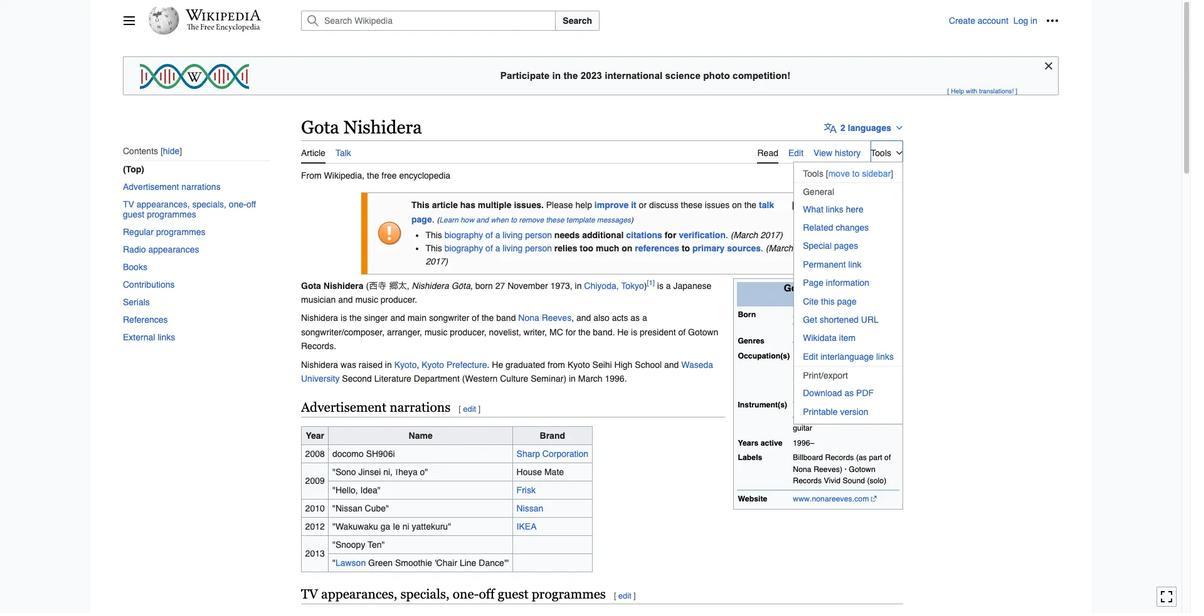 Task type: locate. For each thing, give the bounding box(es) containing it.
1 kyoto from the left
[[394, 360, 417, 370]]

nishidera inside gota nishidera 西寺 郷太
[[809, 283, 853, 294]]

, left born
[[471, 281, 473, 291]]

he down acts
[[618, 327, 629, 337]]

read
[[758, 148, 779, 158]]

sh906i
[[366, 449, 395, 459]]

27 up tokyo,
[[793, 311, 802, 319]]

scriptwriter
[[826, 386, 863, 395]]

1 horizontal spatial [
[[614, 592, 616, 601]]

and left also
[[577, 313, 591, 323]]

songwriter up the "producer"
[[854, 352, 889, 360]]

this biography of a living person relies too much on references to primary sources .
[[426, 244, 764, 254]]

to right 'move'
[[853, 169, 860, 179]]

1 horizontal spatial appearances,
[[321, 587, 397, 602]]

biography of a living person link
[[445, 230, 552, 240], [445, 244, 552, 254]]

0 horizontal spatial march
[[578, 374, 603, 384]]

view history link
[[814, 140, 861, 162]]

[1]
[[647, 279, 655, 287]]

rock
[[819, 337, 834, 346]]

advertisement narrations inside gota nishidera element
[[301, 401, 451, 416]]

please
[[546, 200, 573, 210]]

biography for this biography of a living person needs additional citations for verification . ( march 2017 )
[[445, 230, 483, 240]]

a
[[495, 230, 500, 240], [495, 244, 500, 254], [666, 281, 671, 291], [642, 313, 647, 323]]

0 horizontal spatial on
[[622, 244, 633, 254]]

of inside the , and also acts as a songwriter/composer, arranger, music producer, novelist, writer, mc for the band. he is president of gotown records.
[[679, 327, 686, 337]]

changes
[[836, 223, 869, 233]]

] for appearances,
[[634, 592, 636, 601]]

1 horizontal spatial tv appearances, specials, one-off guest programmes
[[301, 587, 606, 602]]

edit left view
[[789, 148, 804, 158]]

person for needs additional
[[525, 230, 552, 240]]

nona up writer, at the left bottom
[[518, 313, 539, 323]]

issues.
[[514, 200, 544, 210]]

tv appearances, specials, one-off guest programmes down 'chair
[[301, 587, 606, 602]]

edit for edit
[[789, 148, 804, 158]]

music
[[355, 295, 378, 305], [425, 327, 448, 337], [862, 363, 882, 372], [829, 375, 849, 384], [822, 401, 843, 410]]

to right when
[[511, 216, 517, 224]]

specials, inside gota nishidera element
[[401, 587, 450, 602]]

0 vertical spatial edit
[[463, 405, 476, 414]]

0 vertical spatial 2017
[[761, 230, 780, 240]]

1 vertical spatial 西寺
[[798, 295, 817, 305]]

1 vertical spatial edit
[[618, 592, 632, 601]]

as up music sequencer link
[[845, 388, 854, 399]]

2
[[841, 123, 846, 133]]

music for music producer novelist
[[829, 375, 849, 384]]

advertisement inside "link"
[[123, 182, 179, 192]]

1 vertical spatial living
[[503, 244, 523, 254]]

tv up "regular"
[[123, 200, 134, 210]]

0 vertical spatial off
[[247, 200, 256, 210]]

idea"
[[361, 486, 381, 496]]

in
[[1031, 16, 1038, 26], [552, 70, 561, 81], [575, 281, 582, 291], [385, 360, 392, 370], [569, 374, 576, 384]]

page up 1973
[[837, 297, 857, 307]]

music inside music producer novelist
[[829, 375, 849, 384]]

1 vertical spatial narrations
[[390, 401, 451, 416]]

[ edit ] for advertisement narrations
[[459, 405, 481, 414]]

27 november 1973 (age 49) tokyo, japan
[[793, 311, 890, 331]]

0 vertical spatial tv
[[123, 200, 134, 210]]

0 horizontal spatial he
[[492, 360, 503, 370]]

these left 'issues'
[[681, 200, 703, 210]]

specials, down advertisement narrations "link" at left
[[192, 200, 226, 210]]

1 horizontal spatial on
[[732, 200, 742, 210]]

1 horizontal spatial 郷太
[[820, 295, 839, 305]]

0 vertical spatial he
[[618, 327, 629, 337]]

arranger,
[[387, 327, 422, 337]]

0 horizontal spatial 27
[[495, 281, 505, 291]]

off down dance'"
[[479, 587, 495, 602]]

2 horizontal spatial ]
[[1016, 87, 1018, 95]]

1 vertical spatial 27
[[793, 311, 802, 319]]

biography for this biography of a living person relies too much on references to primary sources .
[[445, 244, 483, 254]]

0 horizontal spatial edit
[[463, 405, 476, 414]]

appearances, inside tv appearances, specials, one-off guest programmes
[[137, 200, 190, 210]]

gota for gota nishidera ( 西寺 郷太 , nishidera gōta , born 27 november 1973, in chiyoda, tokyo ) [1]
[[301, 281, 321, 291]]

0 horizontal spatial 郷太
[[390, 281, 407, 290]]

nishidera up "cite this page"
[[809, 283, 853, 294]]

appearances,
[[137, 200, 190, 210], [321, 587, 397, 602]]

wikipedia image
[[186, 9, 261, 21]]

and right school
[[664, 360, 679, 370]]

1 biography of a living person link from the top
[[445, 230, 552, 240]]

Search Wikipedia search field
[[301, 11, 556, 31]]

0 vertical spatial records
[[825, 454, 854, 463]]

)
[[631, 216, 634, 224], [780, 230, 783, 240], [445, 257, 448, 267], [644, 281, 647, 291]]

page down "article"
[[412, 214, 432, 224]]

gota up "cite"
[[784, 283, 806, 294]]

0 horizontal spatial appearances,
[[137, 200, 190, 210]]

1 vertical spatial specials,
[[401, 587, 450, 602]]

the left band.
[[578, 327, 591, 337]]

biography of a living person link for relies
[[445, 244, 552, 254]]

and inside . ( learn how and when to remove these template messages )
[[476, 216, 489, 224]]

november inside the "gota nishidera ( 西寺 郷太 , nishidera gōta , born 27 november 1973, in chiyoda, tokyo ) [1]"
[[508, 281, 548, 291]]

1 horizontal spatial [ edit ]
[[614, 592, 636, 601]]

2 biography of a living person link from the top
[[445, 244, 552, 254]]

music up the singer
[[355, 295, 378, 305]]

songwriter up the producer,
[[429, 313, 470, 323]]

1 horizontal spatial for
[[665, 230, 677, 240]]

, left also
[[572, 313, 574, 323]]

tools for tools
[[871, 148, 892, 158]]

advertisement narrations link
[[123, 178, 270, 196]]

records up www
[[793, 477, 822, 486]]

create account link
[[949, 16, 1009, 26]]

2 vertical spatial links
[[877, 352, 894, 362]]

gōta
[[452, 281, 471, 291]]

gotown up waseda
[[688, 327, 719, 337]]

edit link
[[463, 405, 476, 414], [618, 592, 632, 601]]

programmes inside the tv appearances, specials, one-off guest programmes 'link'
[[147, 210, 196, 220]]

0 horizontal spatial gotown
[[688, 327, 719, 337]]

november inside 27 november 1973 (age 49) tokyo, japan
[[804, 311, 840, 319]]

specials,
[[192, 200, 226, 210], [401, 587, 450, 602]]

edit link
[[789, 140, 804, 162]]

郷太 up the producer.
[[390, 281, 407, 290]]

narrations down the (top) link
[[182, 182, 221, 192]]

pdf
[[856, 388, 874, 399]]

person down learn how and when to remove these template messages link
[[525, 230, 552, 240]]

1 living from the top
[[503, 230, 523, 240]]

edit interlanguage links
[[803, 352, 894, 362]]

was
[[341, 360, 356, 370]]

it
[[631, 200, 637, 210]]

nishidera up university
[[301, 360, 338, 370]]

electronic keyboard link
[[821, 413, 888, 422]]

guest inside tv appearances, specials, one-off guest programmes
[[123, 210, 144, 220]]

in right the log
[[1031, 16, 1038, 26]]

part
[[869, 454, 883, 463]]

off down advertisement narrations "link" at left
[[247, 200, 256, 210]]

2 vertical spatial is
[[631, 327, 638, 337]]

music up the "producer"
[[862, 363, 882, 372]]

1 vertical spatial tools
[[803, 169, 824, 179]]

records inside gotown records vivid sound (solo)
[[793, 477, 822, 486]]

1 biography from the top
[[445, 230, 483, 240]]

specials, down " lawson green smoothie 'chair line dance'"
[[401, 587, 450, 602]]

for inside the , and also acts as a songwriter/composer, arranger, music producer, novelist, writer, mc for the band. he is president of gotown records.
[[566, 327, 576, 337]]

0 horizontal spatial as
[[631, 313, 640, 323]]

music inside music sequencer drums
[[822, 401, 843, 410]]

gotown inside the , and also acts as a songwriter/composer, arranger, music producer, novelist, writer, mc for the band. he is president of gotown records.
[[688, 327, 719, 337]]

1 vertical spatial tv
[[301, 587, 318, 602]]

account
[[978, 16, 1009, 26]]

0 horizontal spatial to
[[511, 216, 517, 224]]

appearances
[[148, 245, 199, 255]]

guest down dance'"
[[498, 587, 529, 602]]

1 vertical spatial 2017
[[426, 257, 445, 267]]

this for this biography of a living person needs additional citations for verification . ( march 2017 )
[[426, 230, 442, 240]]

1 vertical spatial programmes
[[156, 227, 205, 237]]

links up the "producer"
[[877, 352, 894, 362]]

advertisement down the (top)
[[123, 182, 179, 192]]

1 horizontal spatial march
[[734, 230, 758, 240]]

1 vertical spatial links
[[158, 333, 175, 343]]

hide down general
[[795, 200, 812, 210]]

2023
[[581, 70, 602, 81]]

) up the "gota nishidera ( 西寺 郷太 , nishidera gōta , born 27 november 1973, in chiyoda, tokyo ) [1]"
[[445, 257, 448, 267]]

edit link for tv appearances, specials, one-off guest programmes
[[618, 592, 632, 601]]

has
[[460, 200, 476, 210]]

kyoto prefecture link
[[422, 360, 487, 370]]

2 living from the top
[[503, 244, 523, 254]]

[ edit ]
[[459, 405, 481, 414], [614, 592, 636, 601]]

links up the related changes
[[826, 204, 844, 214]]

0 horizontal spatial advertisement
[[123, 182, 179, 192]]

1 horizontal spatial these
[[681, 200, 703, 210]]

1973,
[[551, 281, 573, 291]]

edit for advertisement narrations
[[463, 405, 476, 414]]

.com
[[853, 495, 869, 504]]

0 vertical spatial links
[[826, 204, 844, 214]]

0 horizontal spatial kyoto
[[394, 360, 417, 370]]

[
[[948, 87, 950, 95], [459, 405, 461, 414], [614, 592, 616, 601]]

0 vertical spatial as
[[631, 313, 640, 323]]

narrations inside advertisement narrations "link"
[[182, 182, 221, 192]]

1 horizontal spatial 2017
[[761, 230, 780, 240]]

to down verification link
[[682, 244, 690, 254]]

0 horizontal spatial for
[[566, 327, 576, 337]]

0 vertical spatial 郷太
[[390, 281, 407, 290]]

0 vertical spatial edit
[[789, 148, 804, 158]]

, inside the , and also acts as a songwriter/composer, arranger, music producer, novelist, writer, mc for the band. he is president of gotown records.
[[572, 313, 574, 323]]

wikidata item link
[[794, 330, 903, 347]]

1 vertical spatial these
[[546, 216, 564, 224]]

living
[[503, 230, 523, 240], [503, 244, 523, 254]]

1 vertical spatial ]
[[478, 405, 481, 414]]

too
[[580, 244, 594, 254]]

march up "sources"
[[734, 230, 758, 240]]

hide right 'contents'
[[163, 146, 180, 156]]

the left the free
[[367, 170, 379, 180]]

0 vertical spatial living
[[503, 230, 523, 240]]

composer
[[821, 363, 855, 372]]

kyoto up literature
[[394, 360, 417, 370]]

0 horizontal spatial one-
[[229, 200, 247, 210]]

0 vertical spatial page
[[412, 214, 432, 224]]

printable version
[[803, 407, 869, 417]]

1 horizontal spatial advertisement narrations
[[301, 401, 451, 416]]

yattekuru"
[[412, 522, 451, 532]]

tools for tools move to sidebar
[[803, 169, 824, 179]]

( right "sources"
[[766, 244, 769, 254]]

0 vertical spatial 27
[[495, 281, 505, 291]]

banner logo image
[[140, 64, 249, 89]]

is up songwriter/composer,
[[341, 313, 347, 323]]

log
[[1014, 16, 1029, 26]]

messages
[[597, 216, 631, 224]]

1 vertical spatial appearances,
[[321, 587, 397, 602]]

links
[[826, 204, 844, 214], [158, 333, 175, 343], [877, 352, 894, 362]]

music down nishidera is the singer and main songwriter of the band nona reeves
[[425, 327, 448, 337]]

guest up "regular"
[[123, 210, 144, 220]]

) down references at right
[[644, 281, 647, 291]]

1 vertical spatial on
[[622, 244, 633, 254]]

advertisement down second
[[301, 401, 387, 416]]

[ for narrations
[[459, 405, 461, 414]]

1 vertical spatial one-
[[453, 587, 479, 602]]

3 kyoto from the left
[[568, 360, 590, 370]]

2012
[[305, 522, 325, 532]]

in up literature
[[385, 360, 392, 370]]

1 horizontal spatial ]
[[634, 592, 636, 601]]

. left learn
[[432, 214, 435, 224]]

create
[[949, 16, 976, 26]]

西寺 up the producer.
[[369, 281, 387, 290]]

1 horizontal spatial edit
[[618, 592, 632, 601]]

off inside gota nishidera element
[[479, 587, 495, 602]]

appearances, inside gota nishidera element
[[321, 587, 397, 602]]

edit link for advertisement narrations
[[463, 405, 476, 414]]

nishidera up talk link
[[344, 117, 422, 137]]

with
[[966, 87, 978, 95]]

tv down 2013
[[301, 587, 318, 602]]

links right external
[[158, 333, 175, 343]]

music inside is a japanese musician and music producer.
[[355, 295, 378, 305]]

specials, inside tv appearances, specials, one-off guest programmes
[[192, 200, 226, 210]]

0 horizontal spatial november
[[508, 281, 548, 291]]

1 horizontal spatial page
[[837, 297, 857, 307]]

, and also acts as a songwriter/composer, arranger, music producer, novelist, writer, mc for the band. he is president of gotown records.
[[301, 313, 719, 351]]

edit up lyricist
[[803, 352, 818, 362]]

contributions link
[[123, 276, 270, 294]]

cube"
[[365, 504, 389, 514]]

gota for gota nishidera
[[301, 117, 339, 137]]

1 vertical spatial to
[[511, 216, 517, 224]]

tools up sidebar
[[871, 148, 892, 158]]

advertisement narrations down literature
[[301, 401, 451, 416]]

kyoto up department
[[422, 360, 444, 370]]

0 vertical spatial one-
[[229, 200, 247, 210]]

1 horizontal spatial songwriter
[[854, 352, 889, 360]]

narrations
[[182, 182, 221, 192], [390, 401, 451, 416]]

frisk link
[[517, 486, 536, 496]]

( inside the "gota nishidera ( 西寺 郷太 , nishidera gōta , born 27 november 1973, in chiyoda, tokyo ) [1]"
[[366, 281, 369, 291]]

regular programmes
[[123, 227, 205, 237]]

one- inside gota nishidera element
[[453, 587, 479, 602]]

[ edit ] for tv appearances, specials, one-off guest programmes
[[614, 592, 636, 601]]

chiyoda,
[[584, 281, 619, 291]]

november left 1973,
[[508, 281, 548, 291]]

songwriter inside "singer-songwriter lyricist"
[[854, 352, 889, 360]]

0 vertical spatial is
[[657, 281, 664, 291]]

off inside the tv appearances, specials, one-off guest programmes 'link'
[[247, 200, 256, 210]]

gota nishidera main content
[[296, 110, 1059, 614]]

free
[[382, 170, 397, 180]]

march down "seihi" on the bottom of the page
[[578, 374, 603, 384]]

西寺 down page
[[798, 295, 817, 305]]

1 horizontal spatial advertisement
[[301, 401, 387, 416]]

郷太 down page information
[[820, 295, 839, 305]]

tv inside gota nishidera element
[[301, 587, 318, 602]]

0 vertical spatial biography of a living person link
[[445, 230, 552, 240]]

music inside music arranger
[[862, 363, 882, 372]]

0 vertical spatial these
[[681, 200, 703, 210]]

waseda university link
[[301, 360, 713, 384]]

science
[[665, 70, 701, 81]]

he up the second literature department (western culture seminar) in march 1996.
[[492, 360, 503, 370]]

line
[[460, 558, 476, 568]]

2 vertical spatial programmes
[[532, 587, 606, 602]]

waseda university
[[301, 360, 713, 384]]

records inside "billboard records (as part of nona reeves)"
[[825, 454, 854, 463]]

. ( learn how and when to remove these template messages )
[[432, 214, 634, 224]]

one- down line on the bottom of the page
[[453, 587, 479, 602]]

electronic
[[821, 413, 854, 422]]

and right "musician"
[[338, 295, 353, 305]]

edit for edit interlanguage links
[[803, 352, 818, 362]]

( up the singer
[[366, 281, 369, 291]]

tokyo
[[621, 281, 644, 291]]

and inside is a japanese musician and music producer.
[[338, 295, 353, 305]]

page inside talk page
[[412, 214, 432, 224]]

] for narrations
[[478, 405, 481, 414]]

西寺 inside the "gota nishidera ( 西寺 郷太 , nishidera gōta , born 27 november 1973, in chiyoda, tokyo ) [1]"
[[369, 281, 387, 290]]

1 person from the top
[[525, 230, 552, 240]]

tv appearances, specials, one-off guest programmes inside 'link'
[[123, 200, 256, 220]]

0 horizontal spatial advertisement narrations
[[123, 182, 221, 192]]

1 vertical spatial november
[[804, 311, 840, 319]]

"hello,
[[333, 486, 358, 496]]

0 vertical spatial programmes
[[147, 210, 196, 220]]

nishidera
[[344, 117, 422, 137], [324, 281, 364, 291], [412, 281, 449, 291], [809, 283, 853, 294], [301, 313, 338, 323], [301, 360, 338, 370]]

main
[[408, 313, 427, 323]]

is inside is a japanese musician and music producer.
[[657, 281, 664, 291]]

gota up article link on the left top
[[301, 117, 339, 137]]

nona inside "billboard records (as part of nona reeves)"
[[793, 465, 812, 474]]

a inside is a japanese musician and music producer.
[[666, 281, 671, 291]]

"
[[333, 558, 336, 568]]

appearances, up the regular programmes
[[137, 200, 190, 210]]

(solo)
[[867, 477, 887, 486]]

1 horizontal spatial nona
[[793, 465, 812, 474]]

a inside the , and also acts as a songwriter/composer, arranger, music producer, novelist, writer, mc for the band. he is president of gotown records.
[[642, 313, 647, 323]]

and up arranger,
[[391, 313, 405, 323]]

programmes inside regular programmes link
[[156, 227, 205, 237]]

1 horizontal spatial hide
[[795, 200, 812, 210]]

0 horizontal spatial songwriter
[[429, 313, 470, 323]]

on right 'issues'
[[732, 200, 742, 210]]

1 horizontal spatial is
[[631, 327, 638, 337]]

ie
[[393, 522, 400, 532]]

what links here
[[803, 204, 864, 214]]

"nissan cube"
[[333, 504, 389, 514]]

vocals
[[793, 401, 816, 410]]

2 horizontal spatial [
[[948, 87, 950, 95]]

tv appearances, specials, one-off guest programmes up regular programmes link
[[123, 200, 256, 220]]

advertisement inside gota nishidera element
[[301, 401, 387, 416]]

lawson link
[[336, 558, 366, 568]]

tv appearances, specials, one-off guest programmes inside gota nishidera element
[[301, 587, 606, 602]]

music up electronic
[[822, 401, 843, 410]]

1 vertical spatial advertisement narrations
[[301, 401, 451, 416]]

chiyoda, tokyo link
[[584, 281, 644, 291]]

0 horizontal spatial specials,
[[192, 200, 226, 210]]

1 horizontal spatial as
[[845, 388, 854, 399]]

and right the "how"
[[476, 216, 489, 224]]

edit inside edit interlanguage links link
[[803, 352, 818, 362]]

gota for gota nishidera 西寺 郷太
[[784, 283, 806, 294]]

2 biography from the top
[[445, 244, 483, 254]]

singer-songwriter lyricist
[[793, 352, 889, 372]]

1 vertical spatial edit
[[803, 352, 818, 362]]

0 horizontal spatial edit link
[[463, 405, 476, 414]]

hide inside dropdown button
[[795, 200, 812, 210]]

regular
[[123, 227, 154, 237]]

gota inside gota nishidera 西寺 郷太
[[784, 283, 806, 294]]

1 vertical spatial march
[[769, 244, 793, 254]]

2017 up "sources"
[[761, 230, 780, 240]]

gota inside the "gota nishidera ( 西寺 郷太 , nishidera gōta , born 27 november 1973, in chiyoda, tokyo ) [1]"
[[301, 281, 321, 291]]

this for this biography of a living person relies too much on references to primary sources .
[[426, 244, 442, 254]]

the free encyclopedia image
[[187, 24, 260, 32]]

is left president
[[631, 327, 638, 337]]

in inside the "gota nishidera ( 西寺 郷太 , nishidera gōta , born 27 november 1973, in chiyoda, tokyo ) [1]"
[[575, 281, 582, 291]]

as right acts
[[631, 313, 640, 323]]

gota up "musician"
[[301, 281, 321, 291]]

0 horizontal spatial records
[[793, 477, 822, 486]]

0 horizontal spatial 2017
[[426, 257, 445, 267]]

music down 'composer'
[[829, 375, 849, 384]]

gota nishidera element
[[301, 164, 904, 614]]

1 horizontal spatial off
[[479, 587, 495, 602]]

person left relies
[[525, 244, 552, 254]]

2 person from the top
[[525, 244, 552, 254]]

in right participate at the left top of page
[[552, 70, 561, 81]]

permanent
[[803, 260, 846, 270]]

27 right born
[[495, 281, 505, 291]]

1 horizontal spatial tools
[[871, 148, 892, 158]]

gotown down (as
[[849, 465, 876, 474]]

hide image
[[1042, 58, 1057, 73]]

0 vertical spatial guest
[[123, 210, 144, 220]]

november up japan
[[804, 311, 840, 319]]

narrations up name
[[390, 401, 451, 416]]

1 horizontal spatial tv
[[301, 587, 318, 602]]

external links
[[123, 333, 175, 343]]

citations
[[626, 230, 662, 240]]

1 horizontal spatial 西寺
[[798, 295, 817, 305]]

0 vertical spatial nona
[[518, 313, 539, 323]]

1 vertical spatial for
[[566, 327, 576, 337]]

keyboard
[[856, 413, 888, 422]]

1 horizontal spatial to
[[682, 244, 690, 254]]

1 vertical spatial guest
[[498, 587, 529, 602]]

and for musician
[[338, 295, 353, 305]]

is right [1] "link"
[[657, 281, 664, 291]]

on right much at the top right of page
[[622, 244, 633, 254]]

2017 inside march 2017
[[426, 257, 445, 267]]

1 vertical spatial is
[[341, 313, 347, 323]]

0 vertical spatial tools
[[871, 148, 892, 158]]

kyoto right 'from'
[[568, 360, 590, 370]]



Task type: vqa. For each thing, say whether or not it's contained in the screenshot.
adding to it . ( February 2016 )
no



Task type: describe. For each thing, give the bounding box(es) containing it.
log in link
[[1014, 16, 1038, 26]]

guitar
[[793, 424, 813, 433]]

photo
[[703, 70, 730, 81]]

0 vertical spatial to
[[853, 169, 860, 179]]

0 vertical spatial march
[[734, 230, 758, 240]]

the up songwriter/composer,
[[349, 313, 362, 323]]

music for music arranger
[[862, 363, 882, 372]]

links for external
[[158, 333, 175, 343]]

nishidera left the gōta in the left top of the page
[[412, 281, 449, 291]]

. up the second literature department (western culture seminar) in march 1996.
[[487, 360, 490, 370]]

0 vertical spatial songwriter
[[429, 313, 470, 323]]

. up primary sources link
[[726, 230, 728, 240]]

records for (as
[[825, 454, 854, 463]]

living for relies
[[503, 244, 523, 254]]

and inside the , and also acts as a songwriter/composer, arranger, music producer, novelist, writer, mc for the band. he is president of gotown records.
[[577, 313, 591, 323]]

nissan
[[517, 504, 544, 514]]

external
[[123, 333, 155, 343]]

year
[[306, 431, 324, 441]]

years active
[[738, 439, 783, 448]]

read link
[[758, 140, 779, 164]]

links for what
[[826, 204, 844, 214]]

"wakuwaku ga ie ni yattekuru"
[[333, 522, 451, 532]]

article
[[301, 148, 326, 158]]

as inside the , and also acts as a songwriter/composer, arranger, music producer, novelist, writer, mc for the band. he is president of gotown records.
[[631, 313, 640, 323]]

) inside the "gota nishidera ( 西寺 郷太 , nishidera gōta , born 27 november 1973, in chiyoda, tokyo ) [1]"
[[644, 281, 647, 291]]

www .nonareeves .com
[[793, 495, 869, 504]]

of inside "billboard records (as part of nona reeves)"
[[885, 454, 891, 463]]

history
[[835, 148, 861, 158]]

electronic keyboard guitar
[[793, 413, 888, 433]]

tv inside tv appearances, specials, one-off guest programmes
[[123, 200, 134, 210]]

and for singer
[[391, 313, 405, 323]]

prefecture
[[447, 360, 487, 370]]

download
[[803, 388, 842, 399]]

27 inside 27 november 1973 (age 49) tokyo, japan
[[793, 311, 802, 319]]

) left related on the right top
[[780, 230, 783, 240]]

encyclopedia
[[399, 170, 451, 180]]

create account log in
[[949, 16, 1038, 26]]

fullscreen image
[[1161, 591, 1173, 604]]

nishidera was raised in kyoto , kyoto prefecture . he graduated from kyoto seihi high school and
[[301, 360, 682, 370]]

1 vertical spatial he
[[492, 360, 503, 370]]

also
[[594, 313, 610, 323]]

seminar)
[[531, 374, 567, 384]]

this biography of a living person needs additional citations for verification . ( march 2017 )
[[426, 230, 783, 240]]

page
[[803, 278, 824, 288]]

competition!
[[733, 70, 791, 81]]

this for this article has multiple issues. please help improve it or discuss these issues on the
[[412, 200, 430, 210]]

person for relies too much on
[[525, 244, 552, 254]]

the left band
[[482, 313, 494, 323]]

what
[[803, 204, 824, 214]]

the left 2023
[[564, 70, 578, 81]]

help
[[576, 200, 592, 210]]

programmes inside gota nishidera element
[[532, 587, 606, 602]]

needs
[[555, 230, 580, 240]]

( up primary sources link
[[731, 230, 734, 240]]

tv appearances, specials, one-off guest programmes link
[[123, 196, 270, 224]]

school
[[635, 360, 662, 370]]

ten"
[[368, 540, 385, 550]]

is inside the , and also acts as a songwriter/composer, arranger, music producer, novelist, writer, mc for the band. he is president of gotown records.
[[631, 327, 638, 337]]

living for needs
[[503, 230, 523, 240]]

2 languages
[[841, 123, 892, 133]]

kyoto link
[[394, 360, 417, 370]]

house mate
[[517, 467, 564, 477]]

log in and more options image
[[1047, 14, 1059, 27]]

guest inside gota nishidera element
[[498, 587, 529, 602]]

, up department
[[417, 360, 419, 370]]

(as
[[856, 454, 867, 463]]

he inside the , and also acts as a songwriter/composer, arranger, music producer, novelist, writer, mc for the band. he is president of gotown records.
[[618, 327, 629, 337]]

producer.
[[381, 295, 417, 305]]

edit for tv appearances, specials, one-off guest programmes
[[618, 592, 632, 601]]

regular programmes link
[[123, 224, 270, 241]]

citations link
[[626, 230, 662, 240]]

郷太 inside the "gota nishidera ( 西寺 郷太 , nishidera gōta , born 27 november 1973, in chiyoda, tokyo ) [1]"
[[390, 281, 407, 290]]

waseda
[[682, 360, 713, 370]]

narrations inside gota nishidera element
[[390, 401, 451, 416]]

smoothie
[[395, 558, 432, 568]]

drums
[[793, 413, 815, 422]]

nishidera up "musician"
[[324, 281, 364, 291]]

reeves)
[[814, 465, 843, 474]]

0 vertical spatial [
[[948, 87, 950, 95]]

novelist,
[[489, 327, 521, 337]]

nishidera down "musician"
[[301, 313, 338, 323]]

books
[[123, 263, 147, 273]]

sidebar
[[862, 169, 891, 179]]

) inside . ( learn how and when to remove these template messages )
[[631, 216, 634, 224]]

西寺 inside gota nishidera 西寺 郷太
[[798, 295, 817, 305]]

this
[[821, 297, 835, 307]]

these inside . ( learn how and when to remove these template messages )
[[546, 216, 564, 224]]

from
[[301, 170, 322, 180]]

brand
[[540, 431, 565, 441]]

culture
[[500, 374, 529, 384]]

[ for appearances,
[[614, 592, 616, 601]]

special pages
[[803, 241, 858, 251]]

frisk
[[517, 486, 536, 496]]

郷太 inside gota nishidera 西寺 郷太
[[820, 295, 839, 305]]

gotown inside gotown records vivid sound (solo)
[[849, 465, 876, 474]]

serials
[[123, 298, 150, 308]]

page information
[[803, 278, 870, 288]]

verification
[[679, 230, 726, 240]]

[ help with translations! ] link
[[948, 87, 1018, 95]]

jinsei
[[359, 467, 381, 477]]

īheya
[[395, 467, 418, 477]]

shortened
[[820, 315, 859, 325]]

ga
[[381, 522, 390, 532]]

in right seminar)
[[569, 374, 576, 384]]

. down talk
[[761, 244, 764, 254]]

personal tools navigation
[[949, 11, 1063, 31]]

0 vertical spatial ]
[[1016, 87, 1018, 95]]

www
[[793, 495, 810, 504]]

radio appearances
[[123, 245, 199, 255]]

billboard records (as part of nona reeves)
[[793, 454, 891, 474]]

language progressive image
[[825, 122, 837, 134]]

second literature department (western culture seminar) in march 1996.
[[340, 374, 627, 384]]

1 vertical spatial page
[[837, 297, 857, 307]]

2 vertical spatial march
[[578, 374, 603, 384]]

0 horizontal spatial is
[[341, 313, 347, 323]]

pop
[[800, 337, 813, 346]]

and for how
[[476, 216, 489, 224]]

the left talk
[[745, 200, 757, 210]]

radio
[[123, 245, 146, 255]]

docomo sh906i
[[333, 449, 395, 459]]

0 horizontal spatial nona
[[518, 313, 539, 323]]

get
[[803, 315, 817, 325]]

in inside personal tools navigation
[[1031, 16, 1038, 26]]

menu image
[[123, 14, 136, 27]]

to inside . ( learn how and when to remove these template messages )
[[511, 216, 517, 224]]

march inside march 2017
[[769, 244, 793, 254]]

as inside download as pdf link
[[845, 388, 854, 399]]

[1] link
[[647, 279, 655, 287]]

second
[[342, 374, 372, 384]]

lawson
[[336, 558, 366, 568]]

one- inside 'link'
[[229, 200, 247, 210]]

0 vertical spatial for
[[665, 230, 677, 240]]

languages
[[848, 123, 892, 133]]

music sequencer drums
[[793, 401, 881, 422]]

genres
[[738, 337, 765, 346]]

records for vivid
[[793, 477, 822, 486]]

2 kyoto from the left
[[422, 360, 444, 370]]

the inside the , and also acts as a songwriter/composer, arranger, music producer, novelist, writer, mc for the band. he is president of gotown records.
[[578, 327, 591, 337]]

active
[[761, 439, 783, 448]]

japan
[[818, 322, 839, 331]]

[ help with translations! ]
[[948, 87, 1018, 95]]

raised
[[359, 360, 383, 370]]

, up the producer.
[[407, 281, 410, 291]]

permanent link
[[803, 260, 862, 270]]

Search search field
[[286, 11, 949, 31]]

printable version link
[[794, 403, 903, 421]]

literature
[[374, 374, 412, 384]]

sharp
[[517, 449, 540, 459]]

musician
[[301, 295, 336, 305]]

music inside the , and also acts as a songwriter/composer, arranger, music producer, novelist, writer, mc for the band. he is president of gotown records.
[[425, 327, 448, 337]]

tokyo,
[[793, 322, 816, 331]]

article
[[432, 200, 458, 210]]

primary sources link
[[693, 244, 761, 254]]

0 vertical spatial hide
[[163, 146, 180, 156]]

music for music sequencer drums
[[822, 401, 843, 410]]

lyricist
[[793, 363, 815, 372]]

sharp corporation link
[[517, 449, 589, 459]]

external links link
[[123, 329, 270, 347]]

( inside . ( learn how and when to remove these template messages )
[[437, 216, 439, 224]]

27 inside the "gota nishidera ( 西寺 郷太 , nishidera gōta , born 27 november 1973, in chiyoda, tokyo ) [1]"
[[495, 281, 505, 291]]

2 horizontal spatial links
[[877, 352, 894, 362]]

biography of a living person link for needs
[[445, 230, 552, 240]]

view history
[[814, 148, 861, 158]]

nona reeves link
[[518, 313, 572, 323]]

advertisement narrations inside "link"
[[123, 182, 221, 192]]



